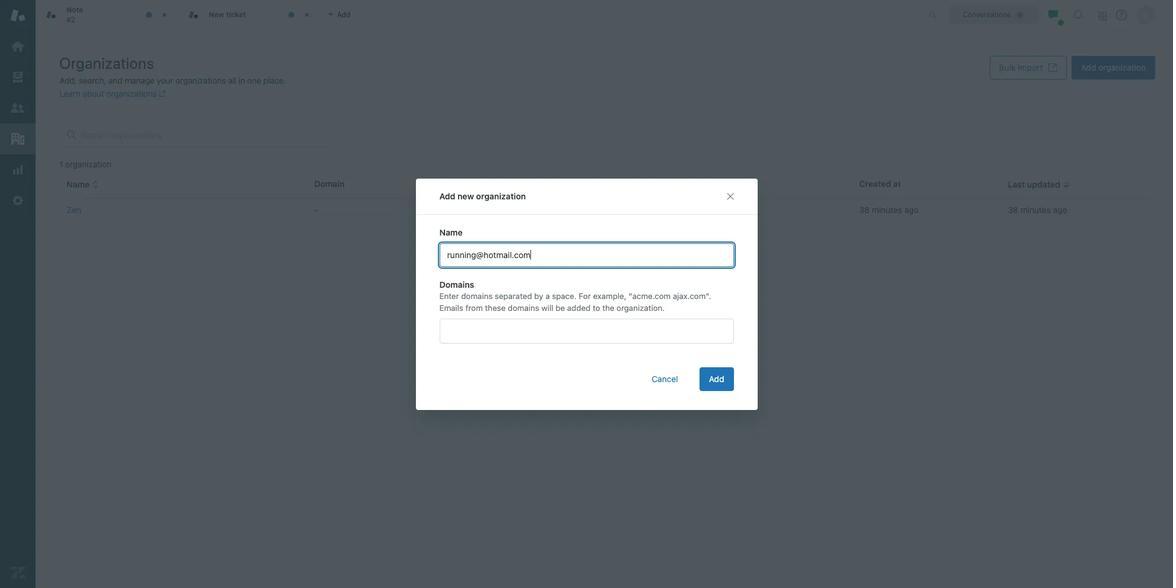 Task type: locate. For each thing, give the bounding box(es) containing it.
1 close image from the left
[[159, 9, 170, 21]]

organization
[[1099, 62, 1147, 72], [65, 159, 111, 169], [476, 191, 526, 201]]

1 38 from the left
[[860, 205, 870, 215]]

1 organization
[[59, 159, 111, 169]]

to
[[593, 303, 601, 312]]

0 horizontal spatial organization
[[65, 159, 111, 169]]

2 horizontal spatial add
[[1082, 62, 1097, 72]]

organizations
[[176, 75, 226, 86], [106, 88, 157, 99]]

close image
[[159, 9, 170, 21], [301, 9, 313, 21]]

will
[[542, 303, 554, 312]]

Search organizations field
[[81, 130, 319, 141]]

1 vertical spatial organizations
[[106, 88, 157, 99]]

1 horizontal spatial minutes
[[1021, 205, 1052, 215]]

domains up from
[[461, 291, 493, 301]]

minutes
[[872, 205, 903, 215], [1021, 205, 1052, 215]]

zendesk products image
[[1099, 12, 1107, 20]]

learn about organizations link
[[59, 88, 166, 99]]

38
[[860, 205, 870, 215], [1009, 205, 1019, 215]]

1 vertical spatial add
[[440, 191, 456, 201]]

0 horizontal spatial 38 minutes ago
[[860, 205, 919, 215]]

add
[[1082, 62, 1097, 72], [440, 191, 456, 201], [709, 374, 725, 384]]

0 vertical spatial name
[[67, 179, 90, 189]]

organization inside dialog
[[476, 191, 526, 201]]

0 vertical spatial organization
[[1099, 62, 1147, 72]]

add left new
[[440, 191, 456, 201]]

2 vertical spatial organization
[[476, 191, 526, 201]]

organization up name button
[[65, 159, 111, 169]]

be
[[556, 303, 565, 312]]

1 horizontal spatial domains
[[508, 303, 540, 312]]

tab containing note
[[36, 0, 178, 30]]

close image inside tab
[[159, 9, 170, 21]]

2 horizontal spatial organization
[[1099, 62, 1147, 72]]

customers image
[[10, 100, 26, 116]]

organization right new
[[476, 191, 526, 201]]

38 minutes ago
[[860, 205, 919, 215], [1009, 205, 1068, 215]]

ticket
[[226, 10, 246, 19]]

1 - from the left
[[314, 205, 318, 215]]

name down 1 organization
[[67, 179, 90, 189]]

organization down get help image
[[1099, 62, 1147, 72]]

organizations down manage
[[106, 88, 157, 99]]

add inside button
[[1082, 62, 1097, 72]]

one
[[247, 75, 261, 86]]

1 38 minutes ago from the left
[[860, 205, 919, 215]]

cancel
[[652, 374, 679, 384]]

domains
[[461, 291, 493, 301], [508, 303, 540, 312]]

organization inside button
[[1099, 62, 1147, 72]]

1 horizontal spatial 38
[[1009, 205, 1019, 215]]

1 horizontal spatial name
[[440, 227, 463, 237]]

0 horizontal spatial 38
[[860, 205, 870, 215]]

zendesk image
[[10, 565, 26, 581]]

add new organization dialog
[[416, 179, 758, 410]]

0 horizontal spatial ago
[[905, 205, 919, 215]]

2 - from the left
[[562, 205, 566, 215]]

add for organization
[[1082, 62, 1097, 72]]

add right import
[[1082, 62, 1097, 72]]

0 vertical spatial organizations
[[176, 75, 226, 86]]

1 horizontal spatial add
[[709, 374, 725, 384]]

organizations inside organizations add, search, and manage your organizations all in one place.
[[176, 75, 226, 86]]

your
[[157, 75, 173, 86]]

2 vertical spatial add
[[709, 374, 725, 384]]

admin image
[[10, 193, 26, 208]]

1
[[59, 159, 63, 169]]

organization for 1 organization
[[65, 159, 111, 169]]

cancel button
[[643, 367, 688, 391]]

1 horizontal spatial close image
[[301, 9, 313, 21]]

2 38 minutes ago from the left
[[1009, 205, 1068, 215]]

0 vertical spatial domains
[[461, 291, 493, 301]]

space.
[[552, 291, 577, 301]]

2 close image from the left
[[301, 9, 313, 21]]

1 vertical spatial name
[[440, 227, 463, 237]]

zendesk support image
[[10, 8, 26, 23]]

2 ago from the left
[[1054, 205, 1068, 215]]

add right the cancel
[[709, 374, 725, 384]]

enter
[[440, 291, 459, 301]]

ajax.com".
[[673, 291, 712, 301]]

0 horizontal spatial close image
[[159, 9, 170, 21]]

1 vertical spatial organization
[[65, 159, 111, 169]]

0 horizontal spatial name
[[67, 179, 90, 189]]

0 horizontal spatial -
[[314, 205, 318, 215]]

emails
[[440, 303, 464, 312]]

domains enter domains separated by a space. for example, "acme.com ajax.com". emails from these domains will be added to the organization.
[[440, 280, 712, 312]]

for
[[579, 291, 591, 301]]

0 vertical spatial add
[[1082, 62, 1097, 72]]

a
[[546, 291, 550, 301]]

reporting image
[[10, 162, 26, 178]]

add organization
[[1082, 62, 1147, 72]]

0 horizontal spatial add
[[440, 191, 456, 201]]

name
[[67, 179, 90, 189], [440, 227, 463, 237]]

last updated button
[[1009, 179, 1071, 190]]

1 horizontal spatial -
[[562, 205, 566, 215]]

domains down 'separated' on the left
[[508, 303, 540, 312]]

close modal image
[[726, 192, 735, 201]]

1 horizontal spatial organization
[[476, 191, 526, 201]]

1 horizontal spatial ago
[[1054, 205, 1068, 215]]

new
[[209, 10, 224, 19]]

tab
[[36, 0, 178, 30]]

0 horizontal spatial domains
[[461, 291, 493, 301]]

place.
[[263, 75, 286, 86]]

name down new
[[440, 227, 463, 237]]

(opens in a new tab) image
[[157, 90, 166, 97]]

manage
[[125, 75, 155, 86]]

new
[[458, 191, 474, 201]]

organizations left all
[[176, 75, 226, 86]]

1 horizontal spatial organizations
[[176, 75, 226, 86]]

tabs tab list
[[36, 0, 917, 30]]

last
[[1009, 179, 1026, 189]]

zen link
[[67, 205, 81, 215]]

-
[[314, 205, 318, 215], [562, 205, 566, 215]]

all
[[228, 75, 236, 86]]

organizations
[[59, 54, 154, 72]]

Name text field
[[440, 243, 734, 267]]

get started image
[[10, 39, 26, 54]]

main element
[[0, 0, 36, 588]]

new ticket
[[209, 10, 246, 19]]

close image inside new ticket tab
[[301, 9, 313, 21]]

2 38 from the left
[[1009, 205, 1019, 215]]

1 horizontal spatial 38 minutes ago
[[1009, 205, 1068, 215]]

ago
[[905, 205, 919, 215], [1054, 205, 1068, 215]]

learn
[[59, 88, 80, 99]]

0 horizontal spatial minutes
[[872, 205, 903, 215]]

0 horizontal spatial organizations
[[106, 88, 157, 99]]



Task type: describe. For each thing, give the bounding box(es) containing it.
add for new
[[440, 191, 456, 201]]

learn about organizations
[[59, 88, 157, 99]]

domains
[[440, 280, 475, 290]]

close image for tab containing note
[[159, 9, 170, 21]]

from
[[466, 303, 483, 312]]

1 ago from the left
[[905, 205, 919, 215]]

last updated
[[1009, 179, 1061, 189]]

organizations image
[[10, 131, 26, 147]]

these
[[485, 303, 506, 312]]

add new organization
[[440, 191, 526, 201]]

1 vertical spatial domains
[[508, 303, 540, 312]]

get help image
[[1117, 10, 1128, 20]]

bulk import
[[1000, 62, 1044, 72]]

add,
[[59, 75, 77, 86]]

bulk
[[1000, 62, 1016, 72]]

views image
[[10, 69, 26, 85]]

and
[[109, 75, 123, 86]]

name inside add new organization dialog
[[440, 227, 463, 237]]

organizations add, search, and manage your organizations all in one place.
[[59, 54, 286, 86]]

"acme.com
[[629, 291, 671, 301]]

import
[[1019, 62, 1044, 72]]

organization for add organization
[[1099, 62, 1147, 72]]

updated
[[1028, 179, 1061, 189]]

bulk import button
[[990, 56, 1067, 80]]

2 minutes from the left
[[1021, 205, 1052, 215]]

added
[[568, 303, 591, 312]]

add inside button
[[709, 374, 725, 384]]

in
[[239, 75, 245, 86]]

zen
[[67, 205, 81, 215]]

add button
[[700, 367, 734, 391]]

name button
[[67, 179, 99, 190]]

the
[[603, 303, 615, 312]]

conversations
[[964, 10, 1011, 19]]

example,
[[593, 291, 627, 301]]

new ticket tab
[[178, 0, 321, 30]]

note #2
[[67, 5, 83, 24]]

close image for new ticket tab
[[301, 9, 313, 21]]

by
[[535, 291, 544, 301]]

add organization button
[[1072, 56, 1156, 80]]

#2
[[67, 15, 75, 24]]

organization.
[[617, 303, 665, 312]]

1 minutes from the left
[[872, 205, 903, 215]]

about
[[83, 88, 104, 99]]

note
[[67, 5, 83, 14]]

name inside button
[[67, 179, 90, 189]]

separated
[[495, 291, 532, 301]]

conversations button
[[951, 5, 1039, 24]]

search,
[[79, 75, 106, 86]]



Task type: vqa. For each thing, say whether or not it's contained in the screenshot.
Example (create)
no



